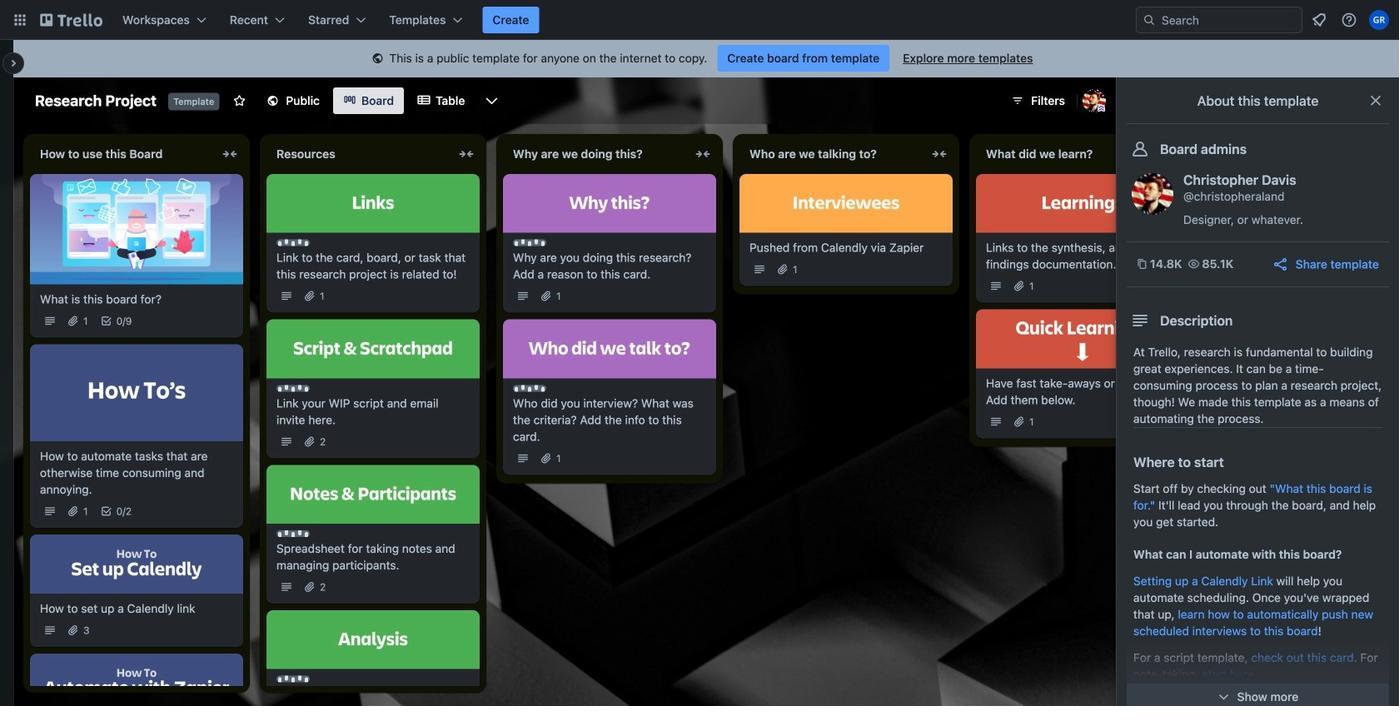 Task type: locate. For each thing, give the bounding box(es) containing it.
customize views image
[[484, 92, 500, 109]]

sm image
[[370, 51, 386, 67]]

collapse list image
[[220, 144, 240, 164], [693, 144, 713, 164], [930, 144, 950, 164]]

2 collapse list image from the left
[[693, 144, 713, 164]]

collapse list image
[[457, 144, 477, 164]]

3 collapse list image from the left
[[930, 144, 950, 164]]

None text field
[[267, 141, 453, 167], [503, 141, 690, 167], [740, 141, 927, 167], [267, 141, 453, 167], [503, 141, 690, 167], [740, 141, 927, 167]]

this member is an admin of this board. image
[[1098, 105, 1106, 112]]

0 horizontal spatial christopher davis (christopheraland) image
[[1083, 89, 1107, 112]]

1 horizontal spatial collapse list image
[[693, 144, 713, 164]]

2 horizontal spatial collapse list image
[[930, 144, 950, 164]]

open information menu image
[[1342, 12, 1358, 28]]

1 vertical spatial christopher davis (christopheraland) image
[[1132, 173, 1174, 215]]

1 horizontal spatial christopher davis (christopheraland) image
[[1132, 173, 1174, 215]]

primary element
[[0, 0, 1400, 40]]

christopher davis (christopheraland) image
[[1083, 89, 1107, 112], [1132, 173, 1174, 215]]

None text field
[[30, 141, 217, 167], [977, 141, 1163, 167], [30, 141, 217, 167], [977, 141, 1163, 167]]

color: black, title: "needs personalization" element
[[277, 240, 310, 246], [513, 240, 547, 246], [277, 385, 310, 392], [513, 385, 547, 392], [277, 531, 310, 537], [277, 676, 310, 683]]

back to home image
[[40, 7, 102, 33]]

0 horizontal spatial collapse list image
[[220, 144, 240, 164]]

greg robinson (gregrobinson96) image
[[1370, 10, 1390, 30]]



Task type: describe. For each thing, give the bounding box(es) containing it.
search image
[[1143, 13, 1157, 27]]

Search field
[[1157, 8, 1302, 32]]

Board name text field
[[27, 87, 165, 114]]

star or unstar board image
[[233, 94, 246, 107]]

1 collapse list image from the left
[[220, 144, 240, 164]]

0 vertical spatial christopher davis (christopheraland) image
[[1083, 89, 1107, 112]]

0 notifications image
[[1310, 10, 1330, 30]]



Task type: vqa. For each thing, say whether or not it's contained in the screenshot.
TEMPLATE BOARD image
no



